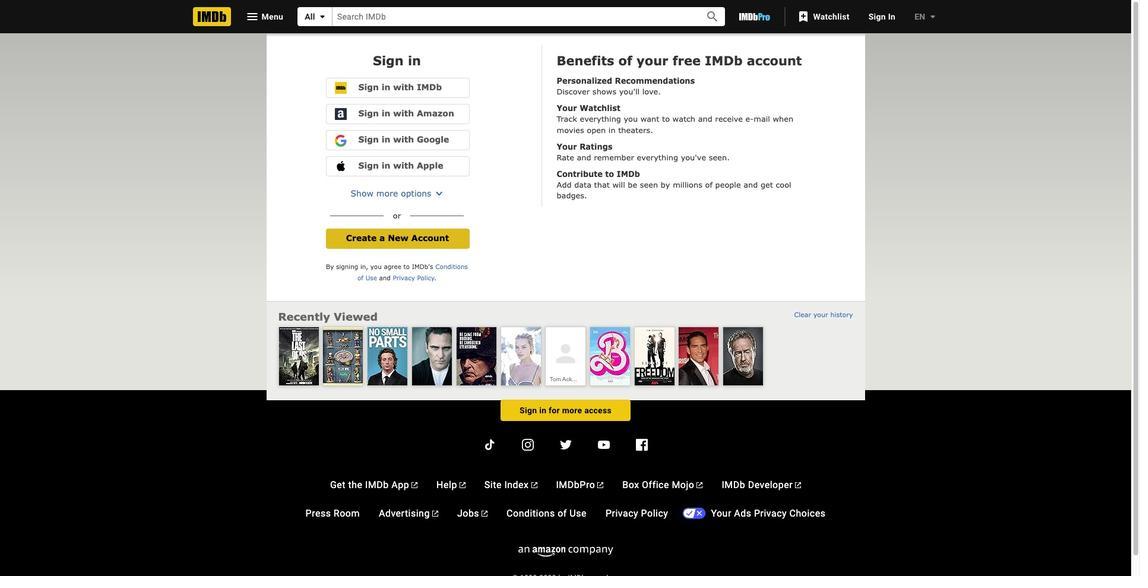 Task type: describe. For each thing, give the bounding box(es) containing it.
personalized
[[557, 76, 612, 86]]

developer
[[748, 479, 793, 490]]

sound of freedom - viewed 5 days ago image
[[635, 327, 674, 385]]

in
[[888, 12, 896, 21]]

box
[[623, 479, 639, 490]]

none field inside all search field
[[333, 7, 692, 26]]

mail
[[754, 114, 770, 124]]

amazon
[[417, 108, 454, 118]]

0 vertical spatial policy
[[417, 274, 435, 281]]

launch inline image for site index
[[531, 482, 537, 488]]

fargo - viewed 1 hour ago image
[[323, 327, 363, 385]]

that
[[594, 180, 610, 189]]

people
[[715, 180, 741, 189]]

options
[[401, 188, 431, 198]]

privacy policy link
[[393, 274, 435, 281]]

launch inline image for get the imdb app
[[412, 482, 418, 488]]

with for apple
[[393, 160, 414, 171]]

receive
[[715, 114, 743, 124]]

sign for sign in with imdb
[[358, 82, 379, 92]]

conditions of use button
[[502, 502, 592, 525]]

clear
[[794, 310, 811, 318]]

your ads privacy choices image
[[683, 508, 706, 519]]

e-
[[746, 114, 754, 124]]

you inside your watchlist track everything you want to watch and receive e-mail when movies open in theaters.
[[624, 114, 638, 124]]

you've
[[681, 152, 706, 162]]

policy inside button
[[641, 508, 668, 519]]

clear your history link
[[794, 310, 853, 318]]

to inside your watchlist track everything you want to watch and receive e-mail when movies open in theaters.
[[662, 114, 670, 124]]

youtube image
[[597, 438, 611, 452]]

in inside your watchlist track everything you want to watch and receive e-mail when movies open in theaters.
[[609, 125, 616, 135]]

sign in for more access
[[520, 405, 612, 415]]

tom ackerley - viewed 5 days ago image
[[551, 339, 580, 368]]

use for conditions of use button
[[570, 508, 587, 519]]

apple
[[417, 160, 443, 171]]

in for sign in with apple
[[382, 160, 391, 171]]

imdb, an amazon company image
[[518, 546, 613, 557]]

watchlist inside button
[[813, 12, 850, 21]]

account
[[747, 53, 802, 68]]

room
[[334, 508, 360, 519]]

by
[[661, 180, 670, 189]]

0 horizontal spatial more
[[376, 188, 398, 198]]

all button
[[298, 7, 333, 26]]

add
[[557, 180, 572, 189]]

shows
[[593, 87, 617, 96]]

press
[[306, 508, 331, 519]]

margot robbie - viewed 5 days ago image
[[501, 327, 541, 385]]

0 horizontal spatial to
[[404, 263, 410, 270]]

launch inline image for imdb developer
[[795, 482, 801, 488]]

sign in with apple link
[[326, 156, 470, 176]]

ridley scott - viewed 5 days ago image
[[724, 327, 763, 385]]

1 vertical spatial you
[[370, 263, 382, 270]]

menu button
[[235, 7, 293, 26]]

when
[[773, 114, 794, 124]]

joaquin phoenix - viewed 1 hour ago image
[[412, 327, 452, 385]]

get
[[330, 479, 346, 490]]

sign for sign in with amazon
[[358, 108, 379, 118]]

badges.
[[557, 191, 587, 200]]

cool
[[776, 180, 792, 189]]

sign in with google link
[[326, 130, 470, 150]]

movies
[[557, 125, 584, 135]]

use for conditions of use link
[[366, 274, 377, 281]]

sign for sign in with google
[[358, 134, 379, 144]]

get the imdb app
[[330, 479, 409, 490]]

ads
[[734, 508, 752, 519]]

access
[[585, 405, 612, 415]]

imdbpro button
[[551, 473, 608, 497]]

get
[[761, 180, 773, 189]]

millions
[[673, 180, 703, 189]]

be
[[628, 180, 637, 189]]

in,
[[360, 263, 368, 270]]

launch inline image for jobs
[[482, 511, 488, 517]]

site
[[485, 479, 502, 490]]

everything inside your watchlist track everything you want to watch and receive e-mail when movies open in theaters.
[[580, 114, 621, 124]]

personalized recommendations discover shows you'll love.
[[557, 76, 695, 96]]

you'll
[[619, 87, 640, 96]]

love.
[[642, 87, 661, 96]]

more inside "button"
[[562, 405, 582, 415]]

of inside the conditions of use
[[358, 274, 363, 281]]

advertising button
[[374, 502, 443, 525]]

press room
[[306, 508, 360, 519]]

launch inline image for advertising
[[432, 511, 438, 517]]

privacy policy
[[606, 508, 668, 519]]

advertising
[[379, 508, 430, 519]]

jobs button
[[453, 502, 492, 525]]

account
[[412, 233, 449, 243]]

will
[[613, 180, 625, 189]]

of inside contribute to imdb add data that will be seen by millions of people and get cool badges.
[[705, 180, 713, 189]]

jobs
[[457, 508, 479, 519]]

the last of us - viewed 1 hour ago image
[[279, 327, 319, 385]]

of up personalized recommendations discover shows you'll love.
[[619, 53, 632, 68]]

arrow drop down image for all
[[315, 10, 330, 24]]

1 horizontal spatial your
[[814, 310, 828, 318]]

by signing in, you agree to imdb's
[[326, 263, 435, 270]]

rate
[[557, 152, 574, 162]]

theaters.
[[618, 125, 653, 135]]

a
[[380, 233, 385, 243]]

recommendations
[[615, 76, 695, 86]]

facebook image
[[635, 438, 649, 452]]

en
[[915, 12, 926, 21]]

everything inside your ratings rate and remember everything you've seen.
[[637, 152, 678, 162]]

your for your ratings rate and remember everything you've seen.
[[557, 142, 577, 151]]

sign in with imdb link
[[326, 78, 470, 98]]

sign in with amazon link
[[326, 104, 470, 124]]

help
[[437, 479, 457, 490]]

menu
[[262, 12, 283, 21]]

instagram image
[[521, 438, 535, 452]]

want
[[641, 114, 660, 124]]

home image
[[193, 7, 231, 26]]

your ratings rate and remember everything you've seen.
[[557, 142, 730, 162]]

box office mojo button
[[618, 473, 708, 497]]

jim caviezel - viewed 5 days ago image
[[679, 327, 719, 385]]

and inside your watchlist track everything you want to watch and receive e-mail when movies open in theaters.
[[698, 114, 713, 124]]

by
[[326, 263, 334, 270]]

and inside your ratings rate and remember everything you've seen.
[[577, 152, 591, 162]]

in for sign in with imdb
[[382, 82, 391, 92]]

imdb developer button
[[717, 473, 806, 497]]

napoleon - viewed 1 hour ago image
[[457, 327, 497, 385]]

ratings
[[580, 142, 613, 151]]

and inside contribute to imdb add data that will be seen by millions of people and get cool badges.
[[744, 180, 758, 189]]

to inside contribute to imdb add data that will be seen by millions of people and get cool badges.
[[605, 169, 614, 179]]

site index
[[485, 479, 529, 490]]

and down by signing in, you agree to imdb's
[[379, 274, 391, 281]]

benefits
[[557, 53, 614, 68]]

in for sign in with amazon
[[382, 108, 391, 118]]

All search field
[[298, 7, 725, 26]]

launch inline image for imdbpro
[[598, 482, 604, 488]]

your for your ads privacy choices
[[711, 508, 732, 519]]

choices
[[790, 508, 826, 519]]



Task type: vqa. For each thing, say whether or not it's contained in the screenshot.
186 episodes • 2005–2013 button
no



Task type: locate. For each thing, give the bounding box(es) containing it.
history
[[831, 310, 853, 318]]

sign for sign in
[[373, 53, 404, 68]]

0 horizontal spatial you
[[370, 263, 382, 270]]

sign in with imdb
[[358, 82, 442, 92]]

everything up open
[[580, 114, 621, 124]]

sign down sign in with imdb link at left top
[[358, 108, 379, 118]]

to right want
[[662, 114, 670, 124]]

box office mojo
[[623, 479, 695, 490]]

more right show
[[376, 188, 398, 198]]

2 horizontal spatial to
[[662, 114, 670, 124]]

discover
[[557, 87, 590, 96]]

launch inline image right mojo at right
[[697, 482, 703, 488]]

of down the imdbpro on the bottom
[[558, 508, 567, 519]]

1 horizontal spatial more
[[562, 405, 582, 415]]

2 horizontal spatial privacy
[[754, 508, 787, 519]]

with up sign in with amazon
[[393, 82, 414, 92]]

in up sign in with imdb
[[408, 53, 421, 68]]

sign for sign in for more access
[[520, 405, 537, 415]]

1 vertical spatial your
[[814, 310, 828, 318]]

privacy down box on the bottom
[[606, 508, 639, 519]]

barbie - viewed 5 days ago image
[[590, 327, 630, 385]]

conditions of use inside conditions of use button
[[507, 508, 587, 519]]

sign inside sign in with imdb link
[[358, 82, 379, 92]]

policy down office
[[641, 508, 668, 519]]

conditions
[[435, 263, 468, 270], [507, 508, 555, 519]]

2 vertical spatial your
[[711, 508, 732, 519]]

watchlist inside your watchlist track everything you want to watch and receive e-mail when movies open in theaters.
[[580, 103, 621, 113]]

in right open
[[609, 125, 616, 135]]

launch inline image inside the jobs button
[[482, 511, 488, 517]]

1 horizontal spatial privacy
[[606, 508, 639, 519]]

0 vertical spatial your
[[557, 103, 577, 113]]

arrow drop down image
[[315, 10, 330, 24], [926, 10, 940, 24]]

sign inside sign in for more access "button"
[[520, 405, 537, 415]]

watchlist down shows
[[580, 103, 621, 113]]

in inside sign in with amazon link
[[382, 108, 391, 118]]

arrow drop down image right in
[[926, 10, 940, 24]]

with down sign in with imdb link at left top
[[393, 108, 414, 118]]

imdb's
[[412, 263, 433, 270]]

privacy inside button
[[606, 508, 639, 519]]

to
[[662, 114, 670, 124], [605, 169, 614, 179], [404, 263, 410, 270]]

conditions inside the conditions of use
[[435, 263, 468, 270]]

sign up sign in with imdb link at left top
[[373, 53, 404, 68]]

1 vertical spatial more
[[562, 405, 582, 415]]

1 vertical spatial conditions
[[507, 508, 555, 519]]

create a new account link
[[326, 228, 470, 249]]

imdb inside button
[[365, 479, 389, 490]]

conditions down "index"
[[507, 508, 555, 519]]

in down sign in
[[382, 82, 391, 92]]

help button
[[432, 473, 470, 497]]

launch inline image inside site index 'button'
[[531, 482, 537, 488]]

sign in for more access button
[[501, 400, 631, 421]]

your inside button
[[711, 508, 732, 519]]

index
[[504, 479, 529, 490]]

imdb up "ads"
[[722, 479, 746, 490]]

more
[[376, 188, 398, 198], [562, 405, 582, 415]]

conditions of use for conditions of use link
[[358, 263, 468, 281]]

and right "watch"
[[698, 114, 713, 124]]

in inside "sign in with google" link
[[382, 134, 391, 144]]

in for sign in with google
[[382, 134, 391, 144]]

you right in,
[[370, 263, 382, 270]]

Search IMDb text field
[[333, 7, 692, 26]]

you
[[624, 114, 638, 124], [370, 263, 382, 270]]

imdb developer
[[722, 479, 793, 490]]

launch inline image for box office mojo
[[697, 482, 703, 488]]

launch inline image right developer
[[795, 482, 801, 488]]

arrow drop down image for en
[[926, 10, 940, 24]]

arrow drop down image right menu on the left top
[[315, 10, 330, 24]]

watchlist
[[813, 12, 850, 21], [580, 103, 621, 113]]

your
[[637, 53, 669, 68], [814, 310, 828, 318]]

conditions for conditions of use link
[[435, 263, 468, 270]]

0 vertical spatial conditions of use
[[358, 263, 468, 281]]

in for sign in
[[408, 53, 421, 68]]

1 vertical spatial your
[[557, 142, 577, 151]]

use inside button
[[570, 508, 587, 519]]

with for amazon
[[393, 108, 414, 118]]

data
[[574, 180, 592, 189]]

1 horizontal spatial use
[[570, 508, 587, 519]]

in inside sign in with imdb link
[[382, 82, 391, 92]]

1 horizontal spatial watchlist
[[813, 12, 850, 21]]

1 vertical spatial use
[[570, 508, 587, 519]]

viewed
[[334, 310, 378, 323]]

1 horizontal spatial arrow drop down image
[[926, 10, 940, 24]]

your up rate
[[557, 142, 577, 151]]

policy
[[417, 274, 435, 281], [641, 508, 668, 519]]

privacy right "ads"
[[754, 508, 787, 519]]

0 vertical spatial conditions
[[435, 263, 468, 270]]

1 with from the top
[[393, 82, 414, 92]]

conditions of use for conditions of use button
[[507, 508, 587, 519]]

0 horizontal spatial policy
[[417, 274, 435, 281]]

launch inline image inside get the imdb app button
[[412, 482, 418, 488]]

imdb inside button
[[722, 479, 746, 490]]

submit search image
[[705, 10, 720, 24]]

open
[[587, 125, 606, 135]]

0 vertical spatial to
[[662, 114, 670, 124]]

#311 - jeremy allen white - viewed 1 hour ago image
[[368, 327, 408, 385]]

conditions up .
[[435, 263, 468, 270]]

in
[[408, 53, 421, 68], [382, 82, 391, 92], [382, 108, 391, 118], [609, 125, 616, 135], [382, 134, 391, 144], [382, 160, 391, 171], [539, 405, 547, 415]]

the
[[348, 479, 363, 490]]

more right the for
[[562, 405, 582, 415]]

None field
[[333, 7, 692, 26]]

your watchlist track everything you want to watch and receive e-mail when movies open in theaters.
[[557, 103, 794, 135]]

launch inline image for help
[[460, 482, 466, 488]]

0 horizontal spatial your
[[637, 53, 669, 68]]

of inside button
[[558, 508, 567, 519]]

1 horizontal spatial policy
[[641, 508, 668, 519]]

use down imdbpro button
[[570, 508, 587, 519]]

contribute to imdb add data that will be seen by millions of people and get cool badges.
[[557, 169, 792, 200]]

sign in
[[869, 12, 896, 21]]

with for google
[[393, 134, 414, 144]]

launch inline image
[[412, 482, 418, 488], [531, 482, 537, 488], [795, 482, 801, 488], [482, 511, 488, 517]]

watchlist image
[[797, 10, 811, 24]]

0 vertical spatial everything
[[580, 114, 621, 124]]

sign up show
[[358, 160, 379, 171]]

google
[[417, 134, 449, 144]]

you up theaters.
[[624, 114, 638, 124]]

new
[[388, 233, 409, 243]]

0 horizontal spatial privacy
[[393, 274, 415, 281]]

0 horizontal spatial arrow drop down image
[[315, 10, 330, 24]]

1 horizontal spatial to
[[605, 169, 614, 179]]

everything
[[580, 114, 621, 124], [637, 152, 678, 162]]

with for imdb
[[393, 82, 414, 92]]

privacy inside button
[[754, 508, 787, 519]]

your inside your watchlist track everything you want to watch and receive e-mail when movies open in theaters.
[[557, 103, 577, 113]]

your
[[557, 103, 577, 113], [557, 142, 577, 151], [711, 508, 732, 519]]

1 vertical spatial conditions of use
[[507, 508, 587, 519]]

2 vertical spatial to
[[404, 263, 410, 270]]

imdb up be
[[617, 169, 640, 179]]

launch inline image right help
[[460, 482, 466, 488]]

launch inline image inside imdbpro button
[[598, 482, 604, 488]]

1 horizontal spatial everything
[[637, 152, 678, 162]]

arrow drop down image inside en button
[[926, 10, 940, 24]]

0 vertical spatial you
[[624, 114, 638, 124]]

launch inline image inside the advertising button
[[432, 511, 438, 517]]

and left get
[[744, 180, 758, 189]]

3 with from the top
[[393, 134, 414, 144]]

get the imdb app button
[[325, 473, 422, 497]]

sign for sign in
[[869, 12, 886, 21]]

your right clear
[[814, 310, 828, 318]]

imdb inside contribute to imdb add data that will be seen by millions of people and get cool badges.
[[617, 169, 640, 179]]

contribute
[[557, 169, 603, 179]]

conditions for conditions of use button
[[507, 508, 555, 519]]

twitter image
[[559, 438, 573, 452]]

sign down sign in with amazon link
[[358, 134, 379, 144]]

track
[[557, 114, 577, 124]]

2 arrow drop down image from the left
[[926, 10, 940, 24]]

0 vertical spatial more
[[376, 188, 398, 198]]

in down "sign in with google" link
[[382, 160, 391, 171]]

conditions of use link
[[358, 263, 468, 281]]

privacy down agree on the left of the page
[[393, 274, 415, 281]]

seen
[[640, 180, 658, 189]]

to up "that"
[[605, 169, 614, 179]]

create
[[346, 233, 377, 243]]

1 horizontal spatial conditions
[[507, 508, 555, 519]]

menu image
[[245, 10, 259, 24]]

in left the for
[[539, 405, 547, 415]]

0 horizontal spatial conditions of use
[[358, 263, 468, 281]]

your ads privacy choices button
[[706, 502, 831, 525]]

in inside sign in with apple link
[[382, 160, 391, 171]]

sign left the for
[[520, 405, 537, 415]]

0 vertical spatial your
[[637, 53, 669, 68]]

recently
[[278, 310, 330, 323]]

show
[[351, 188, 374, 198]]

signing
[[336, 263, 358, 270]]

sign for sign in with apple
[[358, 160, 379, 171]]

create a new account
[[346, 233, 449, 243]]

1 vertical spatial watchlist
[[580, 103, 621, 113]]

arrow drop down image inside all button
[[315, 10, 330, 24]]

to up and privacy policy .
[[404, 263, 410, 270]]

and
[[698, 114, 713, 124], [577, 152, 591, 162], [744, 180, 758, 189], [379, 274, 391, 281]]

sign inside sign in button
[[869, 12, 886, 21]]

in down sign in with amazon link
[[382, 134, 391, 144]]

sign inside sign in with apple link
[[358, 160, 379, 171]]

sign in with amazon
[[358, 108, 454, 118]]

imdbpro
[[556, 479, 595, 490]]

app
[[392, 479, 409, 490]]

launch inline image right app
[[412, 482, 418, 488]]

imdb right the
[[365, 479, 389, 490]]

sign inside sign in with amazon link
[[358, 108, 379, 118]]

4 with from the top
[[393, 160, 414, 171]]

for
[[549, 405, 560, 415]]

clear your history
[[794, 310, 853, 318]]

launch inline image right advertising
[[432, 511, 438, 517]]

benefits of your free imdb account
[[557, 53, 802, 68]]

1 arrow drop down image from the left
[[315, 10, 330, 24]]

imdb up amazon
[[417, 82, 442, 92]]

sign down sign in
[[358, 82, 379, 92]]

0 horizontal spatial everything
[[580, 114, 621, 124]]

0 horizontal spatial use
[[366, 274, 377, 281]]

sign left in
[[869, 12, 886, 21]]

with down sign in with amazon link
[[393, 134, 414, 144]]

use down in,
[[366, 274, 377, 281]]

site index button
[[480, 473, 542, 497]]

launch inline image inside help "button"
[[460, 482, 466, 488]]

1 vertical spatial everything
[[637, 152, 678, 162]]

with down "sign in with google" link
[[393, 160, 414, 171]]

tiktok image
[[483, 438, 497, 452]]

0 vertical spatial watchlist
[[813, 12, 850, 21]]

recently viewed
[[278, 310, 378, 323]]

launch inline image inside imdb developer button
[[795, 482, 801, 488]]

watchlist button
[[791, 6, 859, 27]]

0 horizontal spatial conditions
[[435, 263, 468, 270]]

in for sign in for more access
[[539, 405, 547, 415]]

of left people
[[705, 180, 713, 189]]

and down 'ratings'
[[577, 152, 591, 162]]

imdb right the free
[[705, 53, 743, 68]]

imdb
[[705, 53, 743, 68], [417, 82, 442, 92], [617, 169, 640, 179], [365, 479, 389, 490], [722, 479, 746, 490]]

privacy policy button
[[601, 502, 673, 525]]

0 horizontal spatial watchlist
[[580, 103, 621, 113]]

watchlist right "watchlist" icon
[[813, 12, 850, 21]]

press room button
[[301, 502, 365, 525]]

your for your watchlist track everything you want to watch and receive e-mail when movies open in theaters.
[[557, 103, 577, 113]]

0 vertical spatial use
[[366, 274, 377, 281]]

launch inline image right jobs on the left
[[482, 511, 488, 517]]

mojo
[[672, 479, 695, 490]]

2 with from the top
[[393, 108, 414, 118]]

sign inside "sign in with google" link
[[358, 134, 379, 144]]

your up 'track'
[[557, 103, 577, 113]]

watch
[[673, 114, 696, 124]]

1 vertical spatial to
[[605, 169, 614, 179]]

everything up by
[[637, 152, 678, 162]]

sign in button
[[859, 6, 905, 27]]

sign in with apple
[[358, 160, 443, 171]]

sign in with google
[[358, 134, 449, 144]]

your left "ads"
[[711, 508, 732, 519]]

launch inline image
[[460, 482, 466, 488], [598, 482, 604, 488], [697, 482, 703, 488], [432, 511, 438, 517]]

of down in,
[[358, 274, 363, 281]]

in down sign in with imdb link at left top
[[382, 108, 391, 118]]

office
[[642, 479, 669, 490]]

conditions inside button
[[507, 508, 555, 519]]

1 horizontal spatial you
[[624, 114, 638, 124]]

in inside sign in for more access "button"
[[539, 405, 547, 415]]

and privacy policy .
[[377, 274, 437, 281]]

1 horizontal spatial conditions of use
[[507, 508, 587, 519]]

your inside your ratings rate and remember everything you've seen.
[[557, 142, 577, 151]]

remember
[[594, 152, 634, 162]]

1 vertical spatial policy
[[641, 508, 668, 519]]

launch inline image right "index"
[[531, 482, 537, 488]]

launch inline image right the imdbpro on the bottom
[[598, 482, 604, 488]]

policy down the imdb's
[[417, 274, 435, 281]]

your up recommendations
[[637, 53, 669, 68]]

launch inline image inside "box office mojo" button
[[697, 482, 703, 488]]



